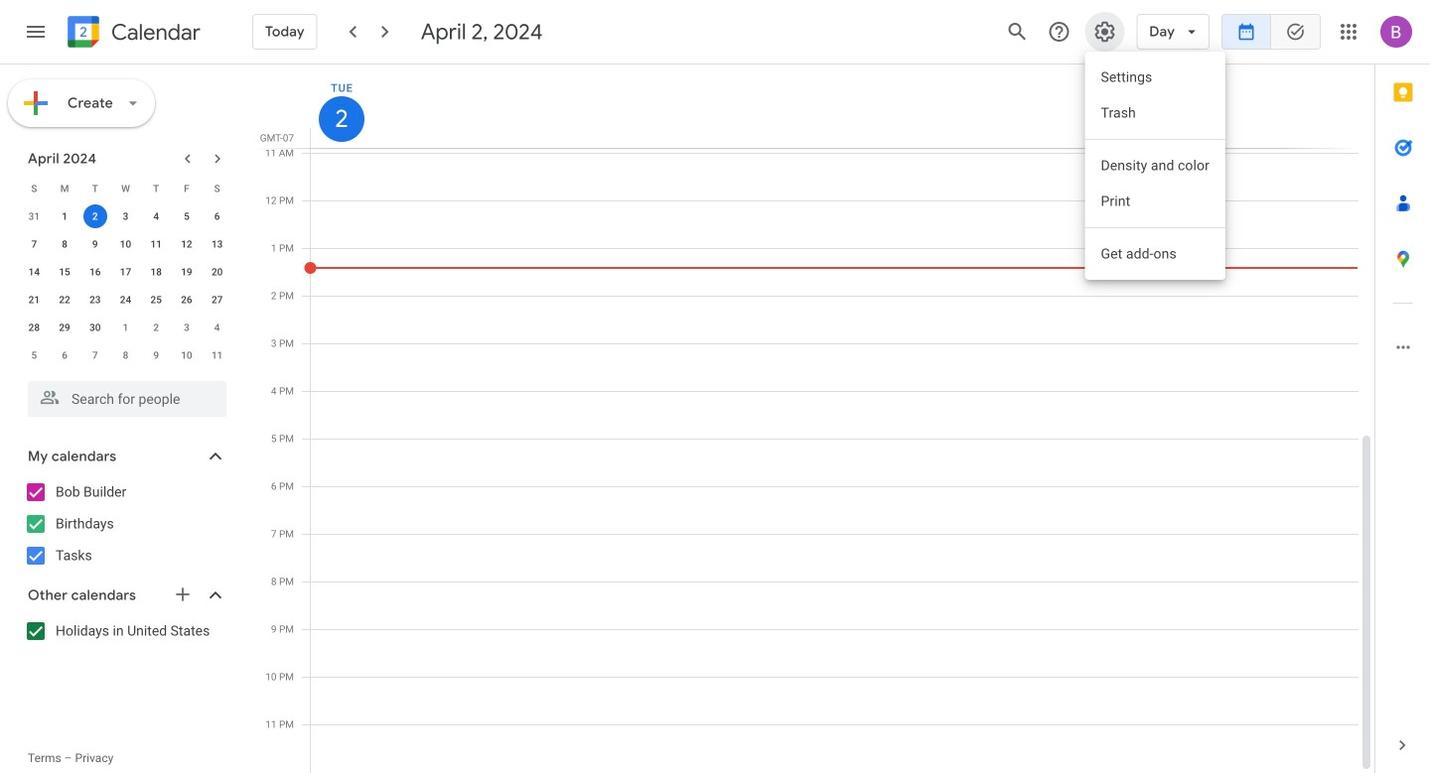 Task type: vqa. For each thing, say whether or not it's contained in the screenshot.
Support Menu "icon"
no



Task type: describe. For each thing, give the bounding box(es) containing it.
28 element
[[22, 316, 46, 340]]

13 element
[[205, 232, 229, 256]]

may 7 element
[[83, 344, 107, 367]]

5 element
[[175, 205, 199, 228]]

may 11 element
[[205, 344, 229, 367]]

2 row from the top
[[19, 203, 232, 230]]

may 9 element
[[144, 344, 168, 367]]

23 element
[[83, 288, 107, 312]]

19 element
[[175, 260, 199, 284]]

may 4 element
[[205, 316, 229, 340]]

10 element
[[114, 232, 138, 256]]

tuesday, april 2, today element
[[319, 96, 364, 142]]

may 8 element
[[114, 344, 138, 367]]

cell inside april 2024 grid
[[80, 203, 110, 230]]

8 element
[[53, 232, 77, 256]]

4 element
[[144, 205, 168, 228]]

3 element
[[114, 205, 138, 228]]

4 row from the top
[[19, 258, 232, 286]]

20 element
[[205, 260, 229, 284]]

my calendars list
[[4, 477, 246, 572]]

may 10 element
[[175, 344, 199, 367]]

9 element
[[83, 232, 107, 256]]

5 row from the top
[[19, 286, 232, 314]]

add other calendars image
[[173, 585, 193, 605]]

april 2024 grid
[[19, 175, 232, 369]]

settings menu image
[[1093, 20, 1117, 44]]

settings menu menu
[[1085, 52, 1225, 280]]



Task type: locate. For each thing, give the bounding box(es) containing it.
2, today element
[[83, 205, 107, 228]]

may 6 element
[[53, 344, 77, 367]]

1 element
[[53, 205, 77, 228]]

14 element
[[22, 260, 46, 284]]

29 element
[[53, 316, 77, 340]]

march 31 element
[[22, 205, 46, 228]]

heading inside calendar element
[[107, 20, 200, 44]]

row up may 8 element
[[19, 314, 232, 342]]

30 element
[[83, 316, 107, 340]]

row up 10 element
[[19, 203, 232, 230]]

grid
[[254, 65, 1374, 774]]

6 element
[[205, 205, 229, 228]]

tab list
[[1375, 65, 1430, 718]]

row group
[[19, 203, 232, 369]]

main drawer image
[[24, 20, 48, 44]]

22 element
[[53, 288, 77, 312]]

6 row from the top
[[19, 314, 232, 342]]

row up 17 element
[[19, 230, 232, 258]]

row
[[19, 175, 232, 203], [19, 203, 232, 230], [19, 230, 232, 258], [19, 258, 232, 286], [19, 286, 232, 314], [19, 314, 232, 342], [19, 342, 232, 369]]

17 element
[[114, 260, 138, 284]]

7 row from the top
[[19, 342, 232, 369]]

Search for people text field
[[40, 381, 215, 417]]

26 element
[[175, 288, 199, 312]]

row up 3 "element"
[[19, 175, 232, 203]]

row down may 1 element
[[19, 342, 232, 369]]

18 element
[[144, 260, 168, 284]]

None search field
[[0, 373, 246, 417]]

cell
[[80, 203, 110, 230]]

7 element
[[22, 232, 46, 256]]

calendar element
[[64, 12, 200, 56]]

24 element
[[114, 288, 138, 312]]

11 element
[[144, 232, 168, 256]]

25 element
[[144, 288, 168, 312]]

1 row from the top
[[19, 175, 232, 203]]

3 row from the top
[[19, 230, 232, 258]]

may 2 element
[[144, 316, 168, 340]]

12 element
[[175, 232, 199, 256]]

15 element
[[53, 260, 77, 284]]

may 1 element
[[114, 316, 138, 340]]

27 element
[[205, 288, 229, 312]]

row up 24 element
[[19, 258, 232, 286]]

column header
[[310, 65, 1359, 148]]

row down 17 element
[[19, 286, 232, 314]]

may 5 element
[[22, 344, 46, 367]]

heading
[[107, 20, 200, 44]]

16 element
[[83, 260, 107, 284]]

21 element
[[22, 288, 46, 312]]

may 3 element
[[175, 316, 199, 340]]



